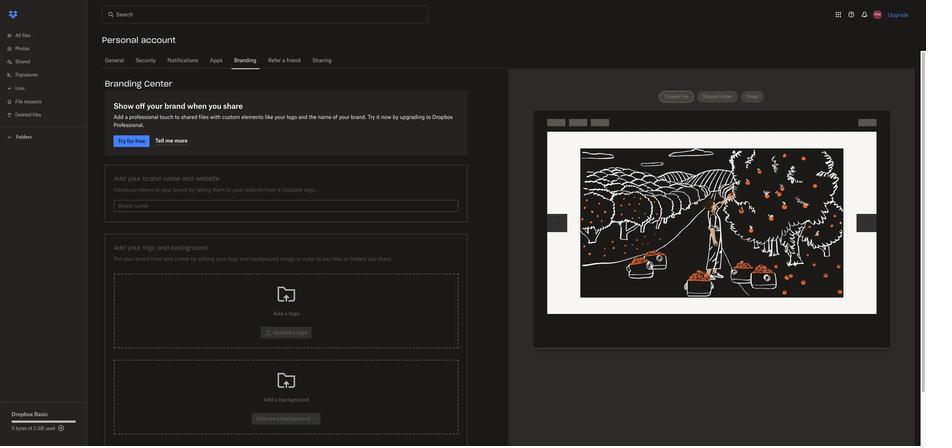 Task type: locate. For each thing, give the bounding box(es) containing it.
shared
[[15, 60, 30, 64], [665, 94, 680, 99], [703, 94, 718, 99]]

friend
[[287, 58, 301, 63]]

try inside the add a professional touch to shared files with custom elements like your logo and the name of your brand. try it now by upgrading to dropbox professional.
[[368, 115, 375, 120]]

0 vertical spatial a
[[282, 58, 285, 63]]

to right touch
[[175, 115, 180, 120]]

dropbox right upgrading
[[432, 115, 453, 120]]

1 vertical spatial background
[[250, 257, 279, 262]]

0 vertical spatial by
[[393, 115, 399, 120]]

dropbox up bytes
[[12, 411, 33, 418]]

a right refer
[[282, 58, 285, 63]]

a for professional
[[125, 115, 128, 120]]

security tab
[[133, 52, 159, 70]]

website up taking
[[196, 175, 220, 182]]

1 horizontal spatial a
[[278, 188, 280, 193]]

to right them
[[226, 188, 231, 193]]

→
[[864, 220, 870, 226]]

custom
[[222, 115, 240, 120]]

1 vertical spatial of
[[28, 427, 32, 431]]

shared folder
[[703, 94, 732, 99]]

0 vertical spatial of
[[333, 115, 338, 120]]

0 vertical spatial website
[[196, 175, 220, 182]]

shared
[[181, 115, 197, 120]]

logo inside the add a professional touch to shared files with custom elements like your logo and the name of your brand. try it now by upgrading to dropbox professional.
[[287, 115, 297, 120]]

branding inside tab
[[234, 58, 257, 63]]

add
[[114, 115, 124, 120], [114, 175, 126, 182], [114, 244, 126, 252]]

brand
[[165, 102, 186, 111], [143, 175, 161, 182], [173, 188, 187, 193], [135, 257, 150, 262]]

shared file button
[[659, 91, 694, 103]]

dropbox inside the add a professional touch to shared files with custom elements like your logo and the name of your brand. try it now by upgrading to dropbox professional.
[[432, 115, 453, 120]]

you left share.
[[368, 257, 377, 262]]

put your brand front and center by adding your logo and background image or color to any files or folders you share.
[[114, 257, 392, 262]]

1 vertical spatial try
[[118, 138, 126, 144]]

0 vertical spatial dropbox
[[432, 115, 453, 120]]

1 vertical spatial you
[[368, 257, 377, 262]]

tell me more button
[[155, 137, 188, 145]]

0 horizontal spatial branding
[[105, 79, 142, 89]]

1 horizontal spatial dropbox
[[432, 115, 453, 120]]

front
[[151, 257, 162, 262]]

tab list
[[102, 51, 915, 70]]

branding right apps
[[234, 58, 257, 63]]

basic
[[34, 411, 48, 418]]

0 horizontal spatial website
[[196, 175, 220, 182]]

a
[[282, 58, 285, 63], [125, 115, 128, 120], [278, 188, 280, 193]]

and
[[299, 115, 308, 120], [182, 175, 194, 182], [158, 244, 169, 252], [164, 257, 173, 262], [240, 257, 249, 262]]

file left shared folder
[[681, 94, 689, 99]]

show off your brand when you share
[[114, 102, 243, 111]]

1 horizontal spatial name
[[318, 115, 332, 120]]

background left image
[[250, 257, 279, 262]]

1 horizontal spatial of
[[333, 115, 338, 120]]

logo
[[287, 115, 297, 120], [143, 244, 156, 252], [228, 257, 239, 262]]

shared for shared file
[[665, 94, 680, 99]]

or
[[297, 257, 302, 262], [344, 257, 349, 262]]

try inside button
[[118, 138, 126, 144]]

get more space image
[[57, 424, 65, 433]]

email
[[747, 94, 759, 99]]

add down show
[[114, 115, 124, 120]]

0 horizontal spatial name
[[163, 175, 180, 182]]

2 horizontal spatial shared
[[703, 94, 718, 99]]

tab list containing general
[[102, 51, 915, 70]]

center
[[174, 257, 190, 262]]

1 horizontal spatial you
[[368, 257, 377, 262]]

try left for
[[118, 138, 126, 144]]

1 vertical spatial logo
[[143, 244, 156, 252]]

1 vertical spatial a
[[125, 115, 128, 120]]

files left with on the left top of page
[[199, 115, 209, 120]]

less image
[[6, 85, 13, 92]]

a inside the add a professional touch to shared files with custom elements like your logo and the name of your brand. try it now by upgrading to dropbox professional.
[[125, 115, 128, 120]]

requests
[[24, 100, 42, 104]]

deleted
[[15, 113, 31, 117]]

or left the color
[[297, 257, 302, 262]]

2 vertical spatial a
[[278, 188, 280, 193]]

files right deleted
[[33, 113, 41, 117]]

0 horizontal spatial try
[[118, 138, 126, 144]]

by left taking
[[189, 188, 194, 193]]

1 vertical spatial branding
[[105, 79, 142, 89]]

2 horizontal spatial a
[[282, 58, 285, 63]]

dropbox
[[432, 115, 453, 120], [12, 411, 33, 418]]

try left it
[[368, 115, 375, 120]]

gb
[[37, 427, 44, 431]]

a for friend
[[282, 58, 285, 63]]

0 vertical spatial branding
[[234, 58, 257, 63]]

1 horizontal spatial branding
[[234, 58, 257, 63]]

0 vertical spatial file
[[681, 94, 689, 99]]

logo left the
[[287, 115, 297, 120]]

shared link
[[6, 55, 87, 68]]

0 vertical spatial background
[[171, 244, 208, 252]]

you
[[209, 102, 222, 111], [368, 257, 377, 262]]

to right others
[[155, 188, 160, 193]]

2 horizontal spatial logo
[[287, 115, 297, 120]]

when
[[187, 102, 207, 111]]

1 horizontal spatial file
[[681, 94, 689, 99]]

2 vertical spatial add
[[114, 244, 126, 252]]

of right the
[[333, 115, 338, 120]]

to
[[175, 115, 180, 120], [426, 115, 431, 120], [155, 188, 160, 193], [226, 188, 231, 193], [316, 257, 321, 262]]

0 vertical spatial add
[[114, 115, 124, 120]]

a up professional.
[[125, 115, 128, 120]]

list
[[0, 25, 87, 127]]

signatures
[[15, 73, 38, 77]]

shared folder button
[[697, 91, 738, 103]]

of
[[333, 115, 338, 120], [28, 427, 32, 431]]

branding tab
[[231, 52, 259, 70]]

with
[[210, 115, 221, 120]]

to right upgrading
[[426, 115, 431, 120]]

add up introduce
[[114, 175, 126, 182]]

branding up show
[[105, 79, 142, 89]]

free
[[135, 138, 145, 144]]

share.
[[378, 257, 392, 262]]

1 vertical spatial dropbox
[[12, 411, 33, 418]]

file requests
[[15, 100, 42, 104]]

file
[[681, 94, 689, 99], [15, 100, 23, 104]]

1 vertical spatial website
[[245, 188, 263, 193]]

the
[[309, 115, 317, 120]]

folders
[[16, 134, 32, 140]]

0 bytes of 2 gb used
[[12, 427, 55, 431]]

by right now
[[393, 115, 399, 120]]

add your brand name and website
[[114, 175, 220, 182]]

a inside tab
[[282, 58, 285, 63]]

shared file
[[665, 94, 689, 99]]

from
[[265, 188, 276, 193]]

background
[[171, 244, 208, 252], [250, 257, 279, 262]]

0 horizontal spatial logo
[[143, 244, 156, 252]]

mw
[[875, 12, 881, 17]]

2 vertical spatial by
[[191, 257, 197, 262]]

1 horizontal spatial shared
[[665, 94, 680, 99]]

0 horizontal spatial dropbox
[[12, 411, 33, 418]]

notifications
[[167, 58, 198, 63]]

introduce
[[114, 188, 137, 193]]

files
[[22, 33, 31, 38], [33, 113, 41, 117], [199, 115, 209, 120], [332, 257, 342, 262]]

try
[[368, 115, 375, 120], [118, 138, 126, 144]]

0 horizontal spatial you
[[209, 102, 222, 111]]

1 horizontal spatial website
[[245, 188, 263, 193]]

0 horizontal spatial shared
[[15, 60, 30, 64]]

of left 2
[[28, 427, 32, 431]]

shared for shared folder
[[703, 94, 718, 99]]

by right center
[[191, 257, 197, 262]]

personal account
[[102, 35, 176, 45]]

0 horizontal spatial of
[[28, 427, 32, 431]]

website
[[196, 175, 220, 182], [245, 188, 263, 193]]

background up center
[[171, 244, 208, 252]]

brand left the front
[[135, 257, 150, 262]]

now
[[381, 115, 391, 120]]

add up 'put'
[[114, 244, 126, 252]]

files right any
[[332, 257, 342, 262]]

file down less
[[15, 100, 23, 104]]

brand up others
[[143, 175, 161, 182]]

website left the from
[[245, 188, 263, 193]]

general tab
[[102, 52, 127, 70]]

branding for branding center
[[105, 79, 142, 89]]

branding
[[234, 58, 257, 63], [105, 79, 142, 89]]

0 vertical spatial name
[[318, 115, 332, 120]]

you up with on the left top of page
[[209, 102, 222, 111]]

logo.
[[304, 188, 316, 193]]

or left folders
[[344, 257, 349, 262]]

1 or from the left
[[297, 257, 302, 262]]

a right the from
[[278, 188, 280, 193]]

refer a friend tab
[[265, 52, 304, 70]]

0 vertical spatial try
[[368, 115, 375, 120]]

0 vertical spatial logo
[[287, 115, 297, 120]]

add for add your logo and background
[[114, 244, 126, 252]]

0 horizontal spatial a
[[125, 115, 128, 120]]

logo up the front
[[143, 244, 156, 252]]

all files link
[[6, 29, 87, 42]]

0 horizontal spatial file
[[15, 100, 23, 104]]

logo right adding on the bottom left of the page
[[228, 257, 239, 262]]

0 horizontal spatial or
[[297, 257, 302, 262]]

2 vertical spatial logo
[[228, 257, 239, 262]]

by inside the add a professional touch to shared files with custom elements like your logo and the name of your brand. try it now by upgrading to dropbox professional.
[[393, 115, 399, 120]]

1 horizontal spatial logo
[[228, 257, 239, 262]]

shared inside button
[[703, 94, 718, 99]]

Brand name input text field
[[118, 202, 454, 210]]

all
[[15, 33, 21, 38]]

taking
[[196, 188, 211, 193]]

add inside the add a professional touch to shared files with custom elements like your logo and the name of your brand. try it now by upgrading to dropbox professional.
[[114, 115, 124, 120]]

shared inside button
[[665, 94, 680, 99]]

1 horizontal spatial or
[[344, 257, 349, 262]]

touch
[[160, 115, 174, 120]]

1 horizontal spatial try
[[368, 115, 375, 120]]

1 vertical spatial add
[[114, 175, 126, 182]]



Task type: vqa. For each thing, say whether or not it's contained in the screenshot.
signed inside the SIMPLIFY THE WAY YOU GET DOCUMENTS SIGNED SO YOU CAN SPEND LESS TIME ON BUSYWORK AND MORE TIME GROWING YOUR BUSINESS. WHETHER YOU'RE FINALIZING CONTRACTS OR DOCUMENTING APPROVALS, DROPBOX EMPOWERS YOU TO PREPARE, SEND, SIGN, AND TRACK DOCUMENTS, GIVING YOU ONE SEAMLESS EXPERIENCE.
no



Task type: describe. For each thing, give the bounding box(es) containing it.
brand up touch
[[165, 102, 186, 111]]

more
[[175, 137, 188, 144]]

notifications tab
[[165, 52, 201, 70]]

upgrade
[[888, 11, 909, 18]]

personal
[[102, 35, 138, 45]]

apps tab
[[207, 52, 226, 70]]

2 or from the left
[[344, 257, 349, 262]]

branding center
[[105, 79, 172, 89]]

dropbox image
[[6, 7, 20, 22]]

bytes
[[16, 427, 27, 431]]

elements
[[242, 115, 264, 120]]

←
[[555, 220, 560, 226]]

share
[[223, 102, 243, 111]]

name inside the add a professional touch to shared files with custom elements like your logo and the name of your brand. try it now by upgrading to dropbox professional.
[[318, 115, 332, 120]]

general
[[105, 58, 124, 63]]

introduce others to your brand by taking them to your website from a clickable logo.
[[114, 188, 316, 193]]

them
[[213, 188, 225, 193]]

signatures link
[[6, 68, 87, 82]]

try for free button
[[114, 135, 150, 147]]

0 horizontal spatial background
[[171, 244, 208, 252]]

less
[[15, 86, 25, 91]]

try for free
[[118, 138, 145, 144]]

photos link
[[6, 42, 87, 55]]

deleted files
[[15, 113, 41, 117]]

me
[[165, 137, 173, 144]]

clickable
[[282, 188, 303, 193]]

of inside the add a professional touch to shared files with custom elements like your logo and the name of your brand. try it now by upgrading to dropbox professional.
[[333, 115, 338, 120]]

upgrade link
[[888, 11, 909, 18]]

shared for shared
[[15, 60, 30, 64]]

files inside the add a professional touch to shared files with custom elements like your logo and the name of your brand. try it now by upgrading to dropbox professional.
[[199, 115, 209, 120]]

tell
[[155, 137, 164, 144]]

off
[[136, 102, 145, 111]]

mw button
[[872, 9, 884, 20]]

deleted files link
[[6, 108, 87, 122]]

adding
[[198, 257, 215, 262]]

refer a friend
[[268, 58, 301, 63]]

tell me more
[[155, 137, 188, 144]]

2
[[33, 427, 36, 431]]

any
[[323, 257, 331, 262]]

file requests link
[[6, 95, 87, 108]]

used
[[45, 427, 55, 431]]

add your logo and background
[[114, 244, 208, 252]]

add for add your brand name and website
[[114, 175, 126, 182]]

color
[[303, 257, 315, 262]]

professional
[[129, 115, 158, 120]]

account
[[141, 35, 176, 45]]

email button
[[741, 91, 765, 103]]

0
[[12, 427, 15, 431]]

put
[[114, 257, 122, 262]]

files inside "link"
[[33, 113, 41, 117]]

upgrading
[[400, 115, 425, 120]]

others
[[138, 188, 154, 193]]

security
[[136, 58, 156, 63]]

add a professional touch to shared files with custom elements like your logo and the name of your brand. try it now by upgrading to dropbox professional.
[[114, 115, 453, 128]]

dropbox basic
[[12, 411, 48, 418]]

it
[[377, 115, 380, 120]]

files right all
[[22, 33, 31, 38]]

to left any
[[316, 257, 321, 262]]

folders button
[[0, 131, 87, 142]]

image
[[280, 257, 295, 262]]

apps
[[210, 58, 223, 63]]

1 horizontal spatial background
[[250, 257, 279, 262]]

list containing all files
[[0, 25, 87, 127]]

file inside button
[[681, 94, 689, 99]]

refer
[[268, 58, 281, 63]]

1 vertical spatial by
[[189, 188, 194, 193]]

sharing tab
[[310, 52, 335, 70]]

branding for branding
[[234, 58, 257, 63]]

all files
[[15, 33, 31, 38]]

like
[[265, 115, 273, 120]]

and inside the add a professional touch to shared files with custom elements like your logo and the name of your brand. try it now by upgrading to dropbox professional.
[[299, 115, 308, 120]]

photos
[[15, 47, 29, 51]]

brand down add your brand name and website
[[173, 188, 187, 193]]

folders
[[350, 257, 367, 262]]

show
[[114, 102, 134, 111]]

center
[[144, 79, 172, 89]]

folder
[[719, 94, 732, 99]]

Search text field
[[116, 11, 413, 19]]

brand.
[[351, 115, 366, 120]]

1 vertical spatial name
[[163, 175, 180, 182]]

professional.
[[114, 123, 144, 128]]

for
[[127, 138, 134, 144]]

add for add a professional touch to shared files with custom elements like your logo and the name of your brand. try it now by upgrading to dropbox professional.
[[114, 115, 124, 120]]

0 vertical spatial you
[[209, 102, 222, 111]]

sharing
[[312, 58, 332, 63]]

1 vertical spatial file
[[15, 100, 23, 104]]



